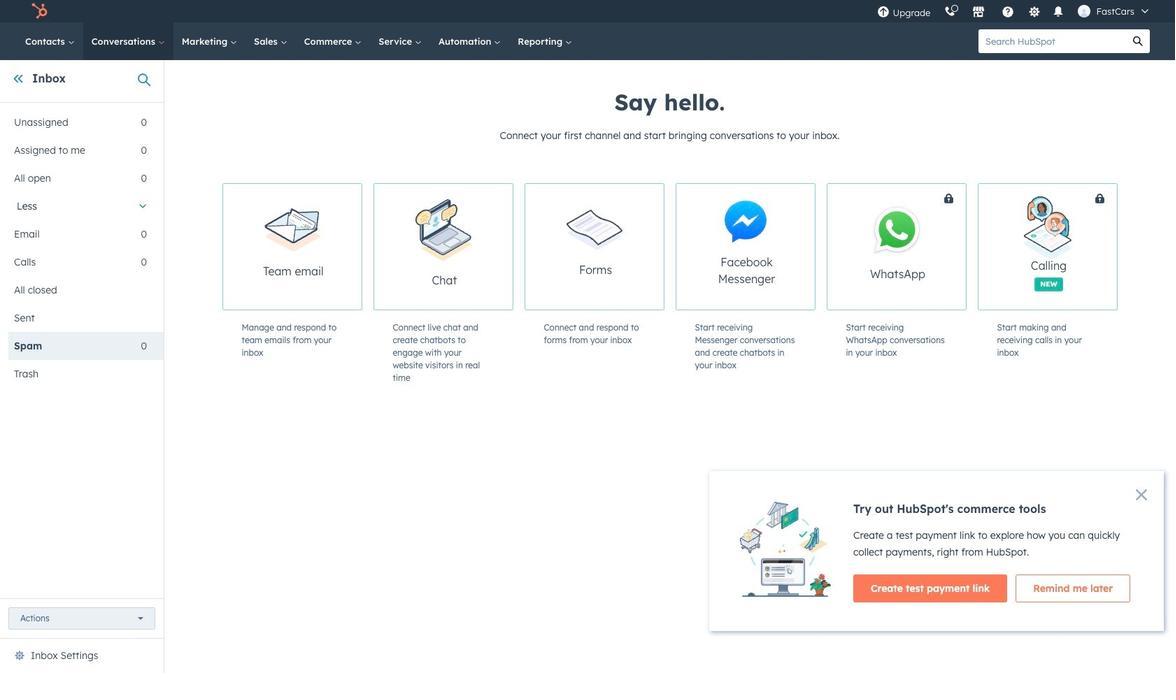 Task type: locate. For each thing, give the bounding box(es) containing it.
close image
[[1137, 490, 1148, 501]]

None checkbox
[[222, 183, 362, 311], [373, 183, 513, 311], [525, 183, 665, 311], [827, 183, 1019, 311], [222, 183, 362, 311], [373, 183, 513, 311], [525, 183, 665, 311], [827, 183, 1019, 311]]

menu
[[871, 0, 1159, 22]]

marketplaces image
[[973, 6, 986, 19]]

None checkbox
[[676, 183, 816, 311], [978, 183, 1170, 311], [676, 183, 816, 311], [978, 183, 1170, 311]]



Task type: vqa. For each thing, say whether or not it's contained in the screenshot.
option
yes



Task type: describe. For each thing, give the bounding box(es) containing it.
Search HubSpot search field
[[979, 29, 1127, 53]]

christina overa image
[[1079, 5, 1091, 17]]



